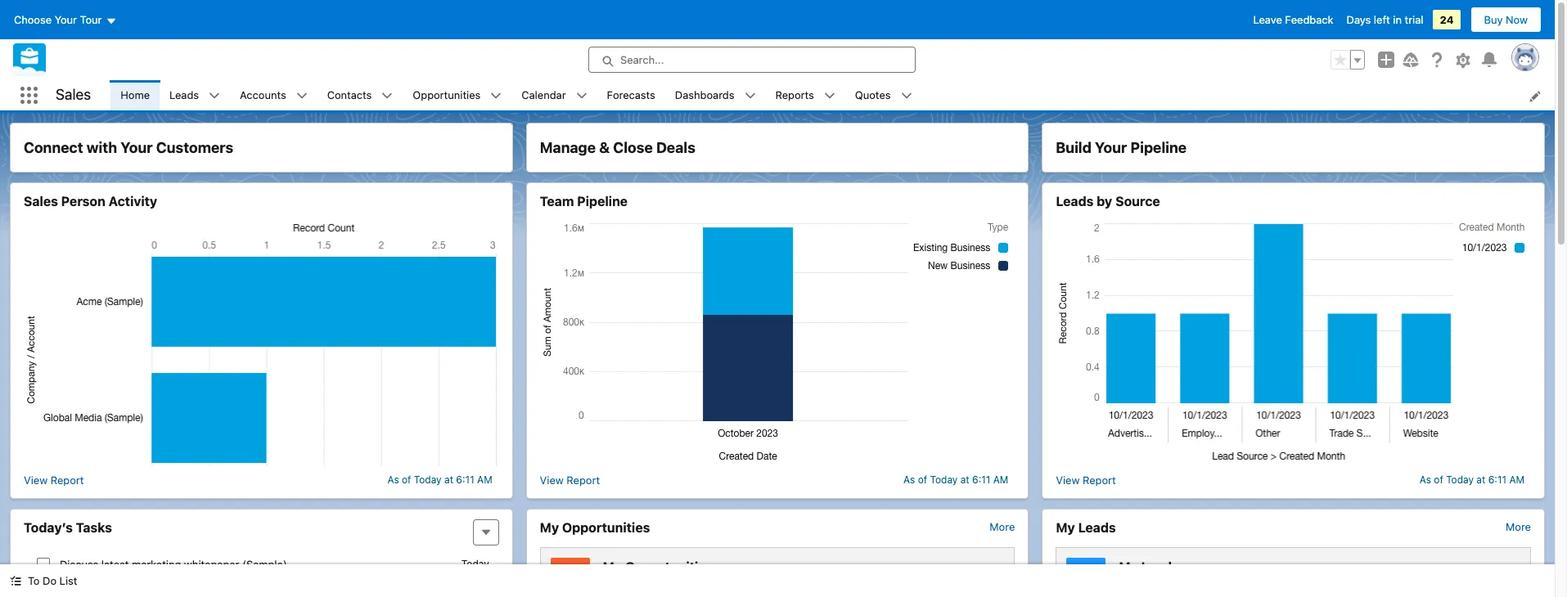 Task type: describe. For each thing, give the bounding box(es) containing it.
with
[[87, 139, 117, 156]]

leads by source
[[1056, 194, 1160, 209]]

opportunities link
[[403, 80, 491, 110]]

your for build
[[1095, 139, 1127, 156]]

24
[[1440, 13, 1454, 26]]

6:​11 for customers
[[456, 474, 474, 486]]

contacts list item
[[317, 80, 403, 110]]

source
[[1116, 194, 1160, 209]]

0 vertical spatial my opportunities link
[[540, 520, 650, 536]]

home link
[[111, 80, 160, 110]]

deals
[[656, 139, 696, 156]]

opportunities list item
[[403, 80, 512, 110]]

my opportunities for my opportunities link to the top
[[540, 521, 650, 535]]

team pipeline
[[540, 194, 628, 209]]

leanne tomlin (sample)
[[55, 577, 166, 590]]

today's tasks
[[24, 521, 112, 535]]

6:​11 for deals
[[972, 474, 991, 486]]

view for deals
[[540, 473, 564, 487]]

3 as of today at 6:​11 am from the left
[[1420, 474, 1525, 486]]

person
[[61, 194, 105, 209]]

connect with your customers
[[24, 139, 233, 156]]

by
[[1097, 194, 1112, 209]]

quotes list item
[[845, 80, 922, 110]]

activity
[[109, 194, 157, 209]]

choose your tour button
[[13, 7, 117, 33]]

reports list item
[[766, 80, 845, 110]]

text default image for contacts
[[382, 90, 393, 102]]

view report for deals
[[540, 473, 600, 487]]

1 vertical spatial my leads link
[[1106, 558, 1521, 591]]

more link for build your pipeline
[[1506, 521, 1531, 534]]

of for deals
[[918, 474, 927, 486]]

dashboards
[[675, 88, 735, 101]]

as of today at 6:​11 am for customers
[[387, 474, 492, 486]]

text default image for leads
[[209, 90, 220, 102]]

text default image for accounts
[[296, 90, 307, 102]]

my opportunities for the bottommost my opportunities link
[[603, 560, 713, 575]]

reports
[[775, 88, 814, 101]]

days left in trial
[[1347, 13, 1424, 26]]

leave feedback link
[[1254, 13, 1334, 26]]

text default image for calendar
[[576, 90, 587, 102]]

forecasts link
[[597, 80, 665, 110]]

3 6:​11 from the left
[[1488, 474, 1507, 486]]

view for customers
[[24, 473, 48, 487]]

report for customers
[[51, 473, 84, 487]]

my leads for top 'my leads' link
[[1056, 521, 1116, 535]]

sales person activity
[[24, 194, 157, 209]]

as of today at 6:​11 am for deals
[[904, 474, 1009, 486]]

my leads for 'my leads' link to the bottom
[[1119, 560, 1179, 575]]

do
[[43, 575, 57, 588]]

3 at from the left
[[1477, 474, 1486, 486]]

buy now button
[[1470, 7, 1542, 33]]

forecasts
[[607, 88, 655, 101]]

choose your tour
[[14, 13, 102, 26]]

choose
[[14, 13, 52, 26]]

today's
[[24, 521, 73, 535]]

manage & close deals
[[540, 139, 696, 156]]

accounts
[[240, 88, 286, 101]]

customers
[[156, 139, 233, 156]]

contacts
[[327, 88, 372, 101]]

reports link
[[766, 80, 824, 110]]

discuss
[[60, 558, 98, 571]]

marketing
[[132, 558, 181, 571]]

to
[[28, 575, 40, 588]]

text default image for reports
[[824, 90, 835, 102]]

accounts list item
[[230, 80, 317, 110]]

opportunities for the bottommost my opportunities link
[[625, 560, 713, 575]]

3 view from the left
[[1056, 473, 1080, 487]]

manage
[[540, 139, 596, 156]]

now
[[1506, 13, 1528, 26]]

more for build your pipeline
[[1506, 521, 1531, 534]]

3 am from the left
[[1510, 474, 1525, 486]]

1 horizontal spatial your
[[121, 139, 153, 156]]

0 vertical spatial pipeline
[[1131, 139, 1187, 156]]

at for deals
[[961, 474, 970, 486]]

days
[[1347, 13, 1371, 26]]

view report link for deals
[[540, 473, 600, 489]]

feedback
[[1285, 13, 1334, 26]]

today for build your pipeline
[[1446, 474, 1474, 486]]

text default image inside to do list button
[[10, 576, 21, 587]]

leave
[[1254, 13, 1282, 26]]

leads link
[[160, 80, 209, 110]]

3 view report from the left
[[1056, 473, 1116, 487]]

today for connect with your customers
[[414, 474, 442, 486]]

3 as from the left
[[1420, 474, 1431, 486]]



Task type: locate. For each thing, give the bounding box(es) containing it.
0 horizontal spatial more link
[[990, 521, 1015, 534]]

sales up the connect on the left of the page
[[56, 86, 91, 103]]

&
[[599, 139, 610, 156]]

quotes
[[855, 88, 891, 101]]

trial
[[1405, 13, 1424, 26]]

my leads
[[1056, 521, 1116, 535], [1119, 560, 1179, 575]]

0 horizontal spatial your
[[55, 13, 77, 26]]

of for customers
[[402, 474, 411, 486]]

contacts link
[[317, 80, 382, 110]]

more link
[[990, 521, 1015, 534], [1506, 521, 1531, 534]]

leanne
[[55, 577, 88, 590]]

view
[[24, 473, 48, 487], [540, 473, 564, 487], [1056, 473, 1080, 487]]

text default image for dashboards
[[744, 90, 756, 102]]

list
[[111, 80, 1555, 110]]

today for manage & close deals
[[930, 474, 958, 486]]

more link for manage & close deals
[[990, 521, 1015, 534]]

opportunities for my opportunities link to the top
[[562, 521, 650, 535]]

2 horizontal spatial your
[[1095, 139, 1127, 156]]

2 6:​11 from the left
[[972, 474, 991, 486]]

1 view report from the left
[[24, 473, 84, 487]]

0 horizontal spatial (sample)
[[124, 577, 166, 590]]

list
[[59, 575, 77, 588]]

(sample) right whitepaper
[[242, 558, 287, 571]]

my opportunities link
[[540, 520, 650, 536], [590, 558, 1004, 591]]

0 vertical spatial my opportunities
[[540, 521, 650, 535]]

text default image right calendar
[[576, 90, 587, 102]]

more for manage & close deals
[[990, 521, 1015, 534]]

more
[[990, 521, 1015, 534], [1506, 521, 1531, 534]]

sales for sales person activity
[[24, 194, 58, 209]]

0 vertical spatial (sample)
[[242, 558, 287, 571]]

text default image inside contacts list item
[[382, 90, 393, 102]]

1 horizontal spatial view report
[[540, 473, 600, 487]]

0 vertical spatial sales
[[56, 86, 91, 103]]

1 horizontal spatial view report link
[[540, 473, 600, 489]]

1 as from the left
[[387, 474, 399, 486]]

2 more link from the left
[[1506, 521, 1531, 534]]

text default image left "calendar" "link" on the left of page
[[491, 90, 502, 102]]

2 more from the left
[[1506, 521, 1531, 534]]

build
[[1056, 139, 1092, 156]]

0 horizontal spatial view
[[24, 473, 48, 487]]

1 horizontal spatial as of today at 6:​11 am
[[904, 474, 1009, 486]]

1 horizontal spatial 6:​11
[[972, 474, 991, 486]]

2 horizontal spatial as
[[1420, 474, 1431, 486]]

2 horizontal spatial as of today at 6:​11 am
[[1420, 474, 1525, 486]]

opportunities inside list item
[[413, 88, 481, 101]]

leanne tomlin (sample) link
[[55, 577, 166, 591]]

2 horizontal spatial view report link
[[1056, 473, 1116, 489]]

0 horizontal spatial more
[[990, 521, 1015, 534]]

1 horizontal spatial at
[[961, 474, 970, 486]]

tomlin
[[91, 577, 121, 590]]

calendar
[[522, 88, 566, 101]]

1 text default image from the left
[[296, 90, 307, 102]]

search...
[[620, 53, 664, 66]]

1 horizontal spatial more link
[[1506, 521, 1531, 534]]

report for deals
[[567, 473, 600, 487]]

list containing home
[[111, 80, 1555, 110]]

dashboards link
[[665, 80, 744, 110]]

am for deals
[[993, 474, 1009, 486]]

1 horizontal spatial view
[[540, 473, 564, 487]]

in
[[1393, 13, 1402, 26]]

pipeline
[[1131, 139, 1187, 156], [577, 194, 628, 209]]

0 horizontal spatial as of today at 6:​11 am
[[387, 474, 492, 486]]

4 text default image from the left
[[576, 90, 587, 102]]

text default image inside reports list item
[[824, 90, 835, 102]]

3 of from the left
[[1434, 474, 1444, 486]]

dashboards list item
[[665, 80, 766, 110]]

1 horizontal spatial my leads
[[1119, 560, 1179, 575]]

0 horizontal spatial at
[[444, 474, 453, 486]]

text default image right reports
[[824, 90, 835, 102]]

sales left person
[[24, 194, 58, 209]]

0 horizontal spatial as
[[387, 474, 399, 486]]

2 am from the left
[[993, 474, 1009, 486]]

view report link
[[24, 473, 84, 489], [540, 473, 600, 489], [1056, 473, 1116, 489]]

tasks
[[76, 521, 112, 535]]

leave feedback
[[1254, 13, 1334, 26]]

group
[[1331, 50, 1365, 70]]

2 horizontal spatial am
[[1510, 474, 1525, 486]]

sales for sales
[[56, 86, 91, 103]]

to do list button
[[0, 565, 87, 597]]

2 horizontal spatial of
[[1434, 474, 1444, 486]]

text default image for opportunities
[[491, 90, 502, 102]]

2 horizontal spatial view
[[1056, 473, 1080, 487]]

report
[[51, 473, 84, 487], [567, 473, 600, 487], [1083, 473, 1116, 487]]

to do list
[[28, 575, 77, 588]]

text default image
[[296, 90, 307, 102], [382, 90, 393, 102], [491, 90, 502, 102], [576, 90, 587, 102], [824, 90, 835, 102]]

5 text default image from the left
[[824, 90, 835, 102]]

home
[[121, 88, 150, 101]]

as of today at 6:​11 am
[[387, 474, 492, 486], [904, 474, 1009, 486], [1420, 474, 1525, 486]]

1 vertical spatial my opportunities
[[603, 560, 713, 575]]

team
[[540, 194, 574, 209]]

3 view report link from the left
[[1056, 473, 1116, 489]]

your right build
[[1095, 139, 1127, 156]]

1 vertical spatial my leads
[[1119, 560, 1179, 575]]

your inside dropdown button
[[55, 13, 77, 26]]

0 horizontal spatial view report link
[[24, 473, 84, 489]]

2 text default image from the left
[[382, 90, 393, 102]]

1 horizontal spatial as
[[904, 474, 915, 486]]

your left tour
[[55, 13, 77, 26]]

text default image inside leads list item
[[209, 90, 220, 102]]

text default image left 'accounts' 'link'
[[209, 90, 220, 102]]

0 vertical spatial my leads
[[1056, 521, 1116, 535]]

1 horizontal spatial report
[[567, 473, 600, 487]]

calendar link
[[512, 80, 576, 110]]

search... button
[[588, 47, 916, 73]]

1 horizontal spatial of
[[918, 474, 927, 486]]

your right with
[[121, 139, 153, 156]]

1 6:​11 from the left
[[456, 474, 474, 486]]

0 horizontal spatial my leads
[[1056, 521, 1116, 535]]

1 vertical spatial my opportunities link
[[590, 558, 1004, 591]]

text default image right 'contacts'
[[382, 90, 393, 102]]

build your pipeline
[[1056, 139, 1187, 156]]

0 horizontal spatial of
[[402, 474, 411, 486]]

1 horizontal spatial pipeline
[[1131, 139, 1187, 156]]

1 more from the left
[[990, 521, 1015, 534]]

your
[[55, 13, 77, 26], [121, 139, 153, 156], [1095, 139, 1127, 156]]

as for customers
[[387, 474, 399, 486]]

2 horizontal spatial report
[[1083, 473, 1116, 487]]

1 at from the left
[[444, 474, 453, 486]]

1 horizontal spatial more
[[1506, 521, 1531, 534]]

quotes link
[[845, 80, 901, 110]]

whitepaper
[[184, 558, 239, 571]]

1 vertical spatial opportunities
[[562, 521, 650, 535]]

my opportunities
[[540, 521, 650, 535], [603, 560, 713, 575]]

2 at from the left
[[961, 474, 970, 486]]

pipeline right the team
[[577, 194, 628, 209]]

text default image inside opportunities list item
[[491, 90, 502, 102]]

0 horizontal spatial pipeline
[[577, 194, 628, 209]]

1 vertical spatial sales
[[24, 194, 58, 209]]

opportunities
[[413, 88, 481, 101], [562, 521, 650, 535], [625, 560, 713, 575]]

show more my leads records element
[[1506, 521, 1531, 534]]

2 view report from the left
[[540, 473, 600, 487]]

1 more link from the left
[[990, 521, 1015, 534]]

1 view report link from the left
[[24, 473, 84, 489]]

leads inside list item
[[169, 88, 199, 101]]

text default image left "to"
[[10, 576, 21, 587]]

2 as from the left
[[904, 474, 915, 486]]

connect
[[24, 139, 83, 156]]

1 horizontal spatial am
[[993, 474, 1009, 486]]

3 text default image from the left
[[491, 90, 502, 102]]

as
[[387, 474, 399, 486], [904, 474, 915, 486], [1420, 474, 1431, 486]]

pipeline up source
[[1131, 139, 1187, 156]]

0 horizontal spatial 6:​11
[[456, 474, 474, 486]]

buy
[[1484, 13, 1503, 26]]

(sample)
[[242, 558, 287, 571], [124, 577, 166, 590]]

am
[[477, 474, 492, 486], [993, 474, 1009, 486], [1510, 474, 1525, 486]]

at for customers
[[444, 474, 453, 486]]

my leads link
[[1056, 520, 1116, 536], [1106, 558, 1521, 591]]

text default image inside quotes list item
[[901, 90, 912, 102]]

0 horizontal spatial view report
[[24, 473, 84, 487]]

accounts link
[[230, 80, 296, 110]]

text default image right quotes
[[901, 90, 912, 102]]

2 view report link from the left
[[540, 473, 600, 489]]

buy now
[[1484, 13, 1528, 26]]

discuss latest marketing whitepaper (sample) link
[[60, 558, 287, 571]]

1 as of today at 6:​11 am from the left
[[387, 474, 492, 486]]

view report link for customers
[[24, 473, 84, 489]]

tour
[[80, 13, 102, 26]]

2 horizontal spatial view report
[[1056, 473, 1116, 487]]

0 vertical spatial my leads link
[[1056, 520, 1116, 536]]

1 report from the left
[[51, 473, 84, 487]]

1 vertical spatial pipeline
[[577, 194, 628, 209]]

2 report from the left
[[567, 473, 600, 487]]

text default image inside accounts list item
[[296, 90, 307, 102]]

2 horizontal spatial 6:​11
[[1488, 474, 1507, 486]]

text default image inside dashboards list item
[[744, 90, 756, 102]]

1 of from the left
[[402, 474, 411, 486]]

latest
[[101, 558, 129, 571]]

today
[[414, 474, 442, 486], [930, 474, 958, 486], [1446, 474, 1474, 486], [461, 558, 489, 570]]

of
[[402, 474, 411, 486], [918, 474, 927, 486], [1434, 474, 1444, 486]]

3 report from the left
[[1083, 473, 1116, 487]]

2 horizontal spatial at
[[1477, 474, 1486, 486]]

leads list item
[[160, 80, 230, 110]]

(sample) down 'marketing'
[[124, 577, 166, 590]]

left
[[1374, 13, 1390, 26]]

1 view from the left
[[24, 473, 48, 487]]

2 of from the left
[[918, 474, 927, 486]]

at
[[444, 474, 453, 486], [961, 474, 970, 486], [1477, 474, 1486, 486]]

view report
[[24, 473, 84, 487], [540, 473, 600, 487], [1056, 473, 1116, 487]]

0 vertical spatial opportunities
[[413, 88, 481, 101]]

calendar list item
[[512, 80, 597, 110]]

am for customers
[[477, 474, 492, 486]]

text default image inside calendar list item
[[576, 90, 587, 102]]

text default image down search... button
[[744, 90, 756, 102]]

1 horizontal spatial (sample)
[[242, 558, 287, 571]]

1 am from the left
[[477, 474, 492, 486]]

2 view from the left
[[540, 473, 564, 487]]

leads
[[169, 88, 199, 101], [1056, 194, 1094, 209], [1078, 521, 1116, 535], [1141, 560, 1179, 575]]

my
[[540, 521, 559, 535], [1056, 521, 1075, 535], [603, 560, 622, 575], [1119, 560, 1138, 575]]

text default image
[[209, 90, 220, 102], [744, 90, 756, 102], [901, 90, 912, 102], [10, 576, 21, 587]]

close
[[613, 139, 653, 156]]

text default image for quotes
[[901, 90, 912, 102]]

2 vertical spatial opportunities
[[625, 560, 713, 575]]

your for choose
[[55, 13, 77, 26]]

1 vertical spatial (sample)
[[124, 577, 166, 590]]

as for deals
[[904, 474, 915, 486]]

2 as of today at 6:​11 am from the left
[[904, 474, 1009, 486]]

sales
[[56, 86, 91, 103], [24, 194, 58, 209]]

text default image right accounts
[[296, 90, 307, 102]]

6:​11
[[456, 474, 474, 486], [972, 474, 991, 486], [1488, 474, 1507, 486]]

view report for customers
[[24, 473, 84, 487]]

0 horizontal spatial report
[[51, 473, 84, 487]]

0 horizontal spatial am
[[477, 474, 492, 486]]

discuss latest marketing whitepaper (sample)
[[60, 558, 287, 571]]

show more my opportunities records element
[[990, 521, 1015, 534]]



Task type: vqa. For each thing, say whether or not it's contained in the screenshot.
6:​11 to the left
yes



